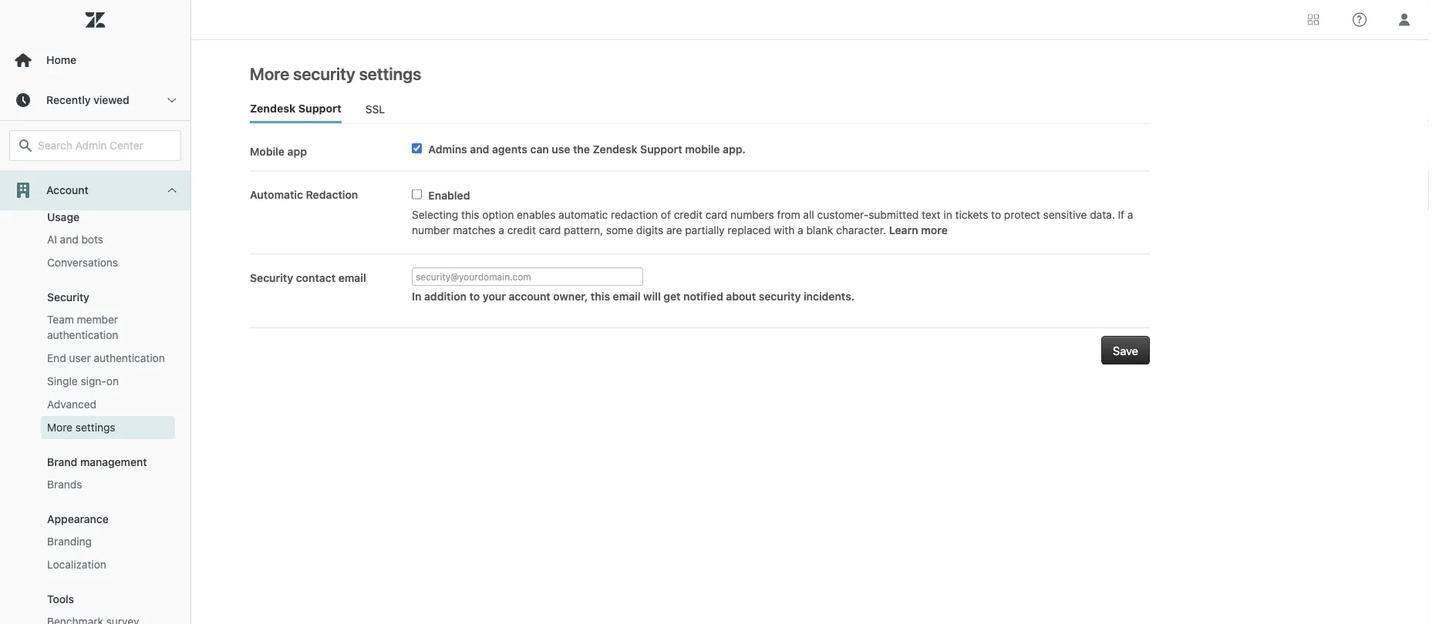 Task type: locate. For each thing, give the bounding box(es) containing it.
more settings link
[[41, 416, 175, 440]]

sign-
[[81, 375, 106, 388]]

conversations element
[[47, 255, 118, 271]]

localization
[[47, 559, 106, 572]]

primary element
[[0, 0, 191, 625]]

0 vertical spatial authentication
[[47, 329, 118, 342]]

advanced link
[[41, 393, 175, 416]]

authentication down 'member'
[[47, 329, 118, 342]]

tree item inside primary element
[[0, 68, 191, 625]]

branding
[[47, 536, 92, 548]]

account
[[46, 184, 89, 197]]

member
[[77, 314, 118, 326]]

recently viewed
[[46, 94, 129, 106]]

tree item
[[0, 68, 191, 625]]

ai
[[47, 233, 57, 246]]

viewed
[[94, 94, 129, 106]]

contacts link
[[41, 171, 175, 194]]

brand
[[47, 456, 77, 469]]

team
[[47, 314, 74, 326]]

ai and bots element
[[47, 232, 103, 248]]

team member authentication element
[[47, 312, 169, 343]]

more settings
[[47, 422, 115, 434]]

bots
[[81, 233, 103, 246]]

None search field
[[2, 130, 189, 161]]

1 vertical spatial authentication
[[94, 352, 165, 365]]

end user authentication link
[[41, 347, 175, 370]]

authentication
[[47, 329, 118, 342], [94, 352, 165, 365]]

account button
[[0, 170, 191, 211]]

authentication up the on in the bottom left of the page
[[94, 352, 165, 365]]

more settings element
[[47, 420, 115, 436]]

tree item containing contacts
[[0, 68, 191, 625]]

contacts element
[[47, 175, 92, 191]]

home button
[[0, 40, 191, 80]]

conversations link
[[41, 251, 175, 275]]

conversations
[[47, 256, 118, 269]]

usage
[[47, 211, 79, 224]]

brand management element
[[47, 456, 147, 469]]

team member authentication link
[[41, 309, 175, 347]]

ai and bots
[[47, 233, 103, 246]]

advanced
[[47, 398, 96, 411]]

brands link
[[41, 474, 175, 497]]

tools element
[[47, 593, 74, 606]]

single sign-on
[[47, 375, 119, 388]]

single
[[47, 375, 78, 388]]

end user authentication
[[47, 352, 165, 365]]

tools
[[47, 593, 74, 606]]

authentication for member
[[47, 329, 118, 342]]

benchmark survey element
[[47, 615, 139, 625]]

localization link
[[41, 554, 175, 577]]



Task type: describe. For each thing, give the bounding box(es) containing it.
end user authentication element
[[47, 351, 165, 366]]

brands
[[47, 479, 82, 491]]

Search Admin Center field
[[38, 139, 171, 153]]

contacts
[[47, 176, 92, 189]]

authentication for user
[[94, 352, 165, 365]]

user
[[69, 352, 91, 365]]

appearance
[[47, 513, 109, 526]]

localization element
[[47, 558, 106, 573]]

settings
[[75, 422, 115, 434]]

branding link
[[41, 531, 175, 554]]

none search field inside primary element
[[2, 130, 189, 161]]

management
[[80, 456, 147, 469]]

zendesk products image
[[1308, 14, 1319, 25]]

usage element
[[47, 211, 79, 224]]

account group
[[0, 108, 191, 625]]

security element
[[47, 291, 89, 304]]

brands element
[[47, 477, 82, 493]]

on
[[106, 375, 119, 388]]

security
[[47, 291, 89, 304]]

help image
[[1353, 13, 1367, 27]]

single sign-on element
[[47, 374, 119, 389]]

end
[[47, 352, 66, 365]]

more
[[47, 422, 73, 434]]

user menu image
[[1394, 10, 1415, 30]]

brand management
[[47, 456, 147, 469]]

advanced element
[[47, 397, 96, 413]]

single sign-on link
[[41, 370, 175, 393]]

recently viewed button
[[0, 80, 191, 120]]

and
[[60, 233, 78, 246]]

branding element
[[47, 534, 92, 550]]

team member authentication
[[47, 314, 118, 342]]

recently
[[46, 94, 91, 106]]

home
[[46, 54, 76, 66]]

appearance element
[[47, 513, 109, 526]]

ai and bots link
[[41, 228, 175, 251]]



Task type: vqa. For each thing, say whether or not it's contained in the screenshot.
the top Fields
no



